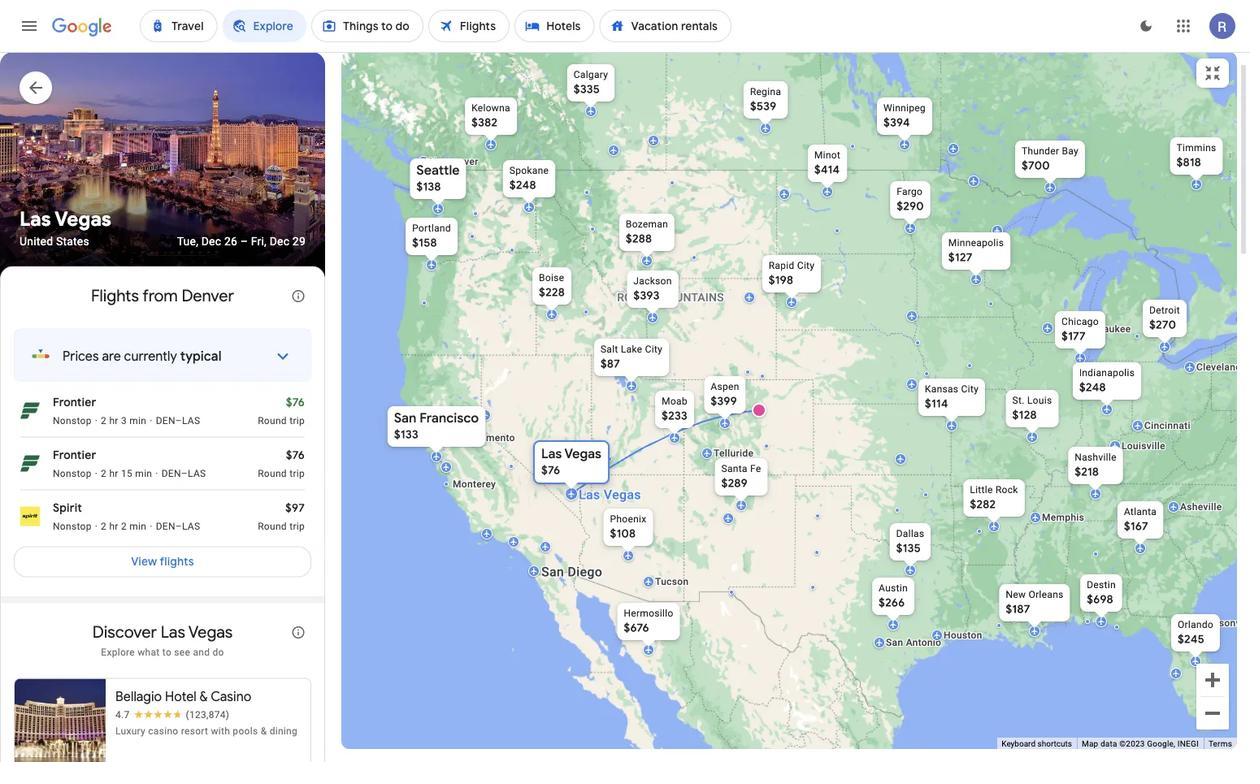 Task type: locate. For each thing, give the bounding box(es) containing it.
round up $97
[[258, 468, 287, 479]]

phoenix $108
[[610, 514, 647, 542]]

3 nonstop from the top
[[53, 521, 92, 532]]

1 vertical spatial $76
[[286, 449, 305, 463]]

$248 inside spokane $248
[[510, 178, 536, 193]]

nonstop for 2 hr 3 min
[[53, 415, 92, 427]]

0 vertical spatial den
[[156, 415, 175, 427]]

1 trip from the top
[[290, 415, 305, 427]]

las down typical on the top left
[[182, 415, 200, 427]]

127 US dollars text field
[[949, 250, 973, 265]]

0 horizontal spatial dec
[[201, 235, 221, 249]]

dec
[[201, 235, 221, 249], [270, 235, 290, 249]]

700 US dollars text field
[[1022, 159, 1050, 173]]

1 frontier from the top
[[53, 396, 96, 410]]

1 vertical spatial las
[[188, 468, 206, 479]]

$248 for indianapolis $248
[[1080, 381, 1106, 395]]

vegas
[[55, 207, 111, 232], [565, 446, 602, 463], [604, 487, 641, 503], [188, 623, 233, 643]]

1 vertical spatial $248
[[1080, 381, 1106, 395]]

1 about these results image from the top
[[279, 277, 318, 316]]

round for 2 hr 15 min
[[258, 468, 287, 479]]

round down 76 us dollars text field
[[258, 415, 287, 427]]

data
[[1101, 740, 1118, 749]]

270 US dollars text field
[[1150, 318, 1177, 333]]

$76 for 2 hr 3 min
[[286, 396, 305, 410]]

city right the kansas
[[961, 384, 979, 395]]

– for 2 hr 3 min
[[175, 415, 182, 427]]

114 US dollars text field
[[925, 397, 949, 411]]

0 vertical spatial $248
[[510, 178, 536, 193]]

rock
[[996, 485, 1019, 496]]

min up view
[[129, 521, 147, 532]]

kelowna
[[472, 102, 511, 114]]

0 vertical spatial san
[[394, 410, 417, 427]]

states
[[56, 235, 89, 249]]

salt lake city $87
[[601, 344, 663, 372]]

trip for 2 hr 3 min
[[290, 415, 305, 427]]

0 horizontal spatial $248
[[510, 178, 536, 193]]

2 vertical spatial den
[[156, 521, 175, 532]]

las vegas inside map "region"
[[579, 487, 641, 503]]

1 horizontal spatial city
[[797, 260, 815, 272]]

frontier right frontier image on the left bottom
[[53, 449, 96, 463]]

167 US dollars text field
[[1124, 520, 1149, 534]]

$414
[[815, 163, 840, 177]]

las up flights
[[182, 521, 200, 532]]

trip down 97 us dollars text box
[[290, 521, 305, 532]]

$248
[[510, 178, 536, 193], [1080, 381, 1106, 395]]

133 US dollars text field
[[394, 428, 419, 442]]

$76
[[286, 396, 305, 410], [286, 449, 305, 463], [542, 463, 560, 478]]

 image
[[95, 414, 98, 427], [95, 520, 98, 533]]

louisville
[[1122, 441, 1166, 452]]

0 vertical spatial las vegas
[[20, 207, 111, 232]]

$167
[[1124, 520, 1149, 534]]

casino
[[211, 689, 252, 705]]

den right the 15
[[162, 468, 181, 479]]

$177
[[1062, 329, 1086, 344]]

las right the 15
[[188, 468, 206, 479]]

1 vertical spatial den – las
[[162, 468, 206, 479]]

dec left 29 at the top left of the page
[[270, 235, 290, 249]]

aspen
[[711, 381, 740, 393]]

1 vertical spatial &
[[261, 726, 267, 737]]

round inside $97 round trip
[[258, 521, 287, 532]]

0 vertical spatial las
[[182, 415, 200, 427]]

aspen $399
[[711, 381, 740, 409]]

1 horizontal spatial &
[[261, 726, 267, 737]]

$76 round trip for 2 hr 15 min
[[258, 449, 305, 479]]

map
[[1082, 740, 1099, 749]]

nashville
[[1075, 452, 1117, 463]]

resort
[[181, 726, 208, 737]]

round for 2 hr 2 min
[[258, 521, 287, 532]]

city right lake
[[645, 344, 663, 355]]

1 horizontal spatial $248
[[1080, 381, 1106, 395]]

$97 round trip
[[258, 501, 305, 532]]

2 vertical spatial den – las
[[156, 521, 200, 532]]

nonstop right frontier icon
[[53, 415, 92, 427]]

hr for 3
[[109, 415, 118, 427]]

den – las right "3" at the bottom of page
[[156, 415, 200, 427]]

las for 2 hr 15 min
[[188, 468, 206, 479]]

539 US dollars text field
[[750, 99, 777, 114]]

15
[[121, 468, 133, 479]]

0 vertical spatial trip
[[290, 415, 305, 427]]

den right "3" at the bottom of page
[[156, 415, 175, 427]]

trip down 76 us dollars text field
[[290, 415, 305, 427]]

–
[[240, 235, 248, 249], [175, 415, 182, 427], [181, 468, 188, 479], [175, 521, 182, 532]]

3 round from the top
[[258, 521, 287, 532]]

san left antonio
[[886, 637, 904, 649]]

frontier for 2 hr 3 min
[[53, 396, 96, 410]]

den – las up flights
[[156, 521, 200, 532]]

city inside kansas city $114
[[961, 384, 979, 395]]

 image for frontier
[[95, 414, 98, 427]]

3 trip from the top
[[290, 521, 305, 532]]

2 hr 2 min
[[101, 521, 147, 532]]

$218
[[1075, 465, 1099, 480]]

2 $76 round trip from the top
[[258, 449, 305, 479]]

united
[[20, 235, 53, 249]]

1 horizontal spatial 76 us dollars text field
[[542, 463, 560, 478]]

fargo $290
[[897, 186, 924, 214]]

2  image from the top
[[95, 520, 98, 533]]

– for 2 hr 15 min
[[181, 468, 188, 479]]

1 horizontal spatial dec
[[270, 235, 290, 249]]

& right pools
[[261, 726, 267, 737]]

0 vertical spatial $76
[[286, 396, 305, 410]]

victoria
[[426, 181, 462, 192]]

1 horizontal spatial san
[[542, 565, 564, 580]]

dining
[[270, 726, 298, 737]]

0 vertical spatial hr
[[109, 415, 118, 427]]

0 vertical spatial den – las
[[156, 415, 200, 427]]

from
[[142, 286, 178, 307]]

$248 down spokane on the top left
[[510, 178, 536, 193]]

$76 inside las vegas $76
[[542, 463, 560, 478]]

$76 for 2 hr 15 min
[[286, 449, 305, 463]]

explore
[[101, 647, 135, 658]]

timmins $818
[[1177, 142, 1217, 170]]

sacramento
[[460, 433, 515, 444]]

telluride
[[714, 448, 754, 459]]

2 vertical spatial hr
[[109, 521, 118, 532]]

1 vertical spatial min
[[135, 468, 152, 479]]

0 vertical spatial 76 us dollars text field
[[286, 449, 305, 463]]

29
[[293, 235, 306, 249]]

city inside salt lake city $87
[[645, 344, 663, 355]]

round down $97
[[258, 521, 287, 532]]

nonstop down "spirit"
[[53, 521, 92, 532]]

san up the $133 text box
[[394, 410, 417, 427]]

vegas inside las vegas $76
[[565, 446, 602, 463]]

1 $76 round trip from the top
[[258, 396, 305, 427]]

change appearance image
[[1127, 7, 1166, 46]]

218 US dollars text field
[[1075, 465, 1099, 480]]

$676
[[624, 621, 649, 636]]

0 vertical spatial  image
[[95, 414, 98, 427]]

 image
[[95, 467, 98, 480]]

2 horizontal spatial san
[[886, 637, 904, 649]]

explore what to see and do
[[101, 647, 224, 658]]

335 US dollars text field
[[574, 82, 600, 97]]

frontier right frontier icon
[[53, 396, 96, 410]]

den up view flights
[[156, 521, 175, 532]]

1 hr from the top
[[109, 415, 118, 427]]

trip up $97
[[290, 468, 305, 479]]

0 vertical spatial about these results image
[[279, 277, 318, 316]]

las vegas up phoenix
[[579, 487, 641, 503]]

indianapolis $248
[[1080, 368, 1135, 395]]

2 about these results image from the top
[[279, 614, 318, 653]]

shortcuts
[[1038, 740, 1072, 749]]

228 US dollars text field
[[539, 285, 565, 300]]

76 US dollars text field
[[286, 449, 305, 463], [542, 463, 560, 478]]

1  image from the top
[[95, 414, 98, 427]]

phoenix
[[610, 514, 647, 525]]

diego
[[568, 565, 603, 580]]

trip for 2 hr 2 min
[[290, 521, 305, 532]]

0 vertical spatial city
[[797, 260, 815, 272]]

1 vertical spatial $76 round trip
[[258, 449, 305, 479]]

bozeman $288
[[626, 219, 668, 246]]

1 round from the top
[[258, 415, 287, 427]]

(united
[[112, 736, 152, 750]]

boise $228
[[539, 272, 565, 300]]

1 vertical spatial about these results image
[[279, 614, 318, 653]]

1 vertical spatial 76 us dollars text field
[[542, 463, 560, 478]]

382 US dollars text field
[[472, 115, 498, 130]]

min right "3" at the bottom of page
[[129, 415, 147, 427]]

round for 2 hr 3 min
[[258, 415, 287, 427]]

trip inside $97 round trip
[[290, 521, 305, 532]]

nonstop for 2 hr 15 min
[[53, 468, 92, 479]]

1 vertical spatial trip
[[290, 468, 305, 479]]

min for 2 hr 15 min
[[135, 468, 152, 479]]

1 vertical spatial den
[[162, 468, 181, 479]]

seattle
[[417, 162, 460, 179]]

2 vertical spatial round
[[258, 521, 287, 532]]

0 horizontal spatial 76 us dollars text field
[[286, 449, 305, 463]]

den for 2 hr 15 min
[[162, 468, 181, 479]]

$248 inside indianapolis $248
[[1080, 381, 1106, 395]]

frontier
[[53, 396, 96, 410], [53, 449, 96, 463]]

den – las right the 15
[[162, 468, 206, 479]]

177 US dollars text field
[[1062, 329, 1086, 344]]

hermosillo
[[624, 608, 674, 620]]

hr left "3" at the bottom of page
[[109, 415, 118, 427]]

0 vertical spatial round
[[258, 415, 287, 427]]

1 horizontal spatial las vegas
[[579, 487, 641, 503]]

tucson
[[655, 576, 689, 588]]

hr down 2 hr 15 min
[[109, 521, 118, 532]]

2 hr from the top
[[109, 468, 118, 479]]

moab
[[662, 396, 688, 407]]

minneapolis
[[949, 237, 1004, 249]]

$135
[[897, 542, 921, 556]]

$270
[[1150, 318, 1177, 333]]

min right the 15
[[135, 468, 152, 479]]

2 nonstop from the top
[[53, 468, 92, 479]]

hr left the 15
[[109, 468, 118, 479]]

 image left 2 hr 3 min
[[95, 414, 98, 427]]

den – las
[[156, 415, 200, 427], [162, 468, 206, 479], [156, 521, 200, 532]]

nonstop for 2 hr 2 min
[[53, 521, 92, 532]]

trip for 2 hr 15 min
[[290, 468, 305, 479]]

0 horizontal spatial las vegas
[[20, 207, 111, 232]]

spirit image
[[20, 507, 40, 527]]

2 trip from the top
[[290, 468, 305, 479]]

1 vertical spatial nonstop
[[53, 468, 92, 479]]

$76 round trip down more details image
[[258, 396, 305, 427]]

3 hr from the top
[[109, 521, 118, 532]]

1 vertical spatial hr
[[109, 468, 118, 479]]

den
[[156, 415, 175, 427], [162, 468, 181, 479], [156, 521, 175, 532]]

 image left 2 hr 2 min
[[95, 520, 98, 533]]

2 vertical spatial $76
[[542, 463, 560, 478]]

0 vertical spatial min
[[129, 415, 147, 427]]

1 vertical spatial las vegas
[[579, 487, 641, 503]]

winnipeg $394
[[884, 102, 926, 130]]

1 vertical spatial san
[[542, 565, 564, 580]]

city right rapid
[[797, 260, 815, 272]]

$76 round trip up $97
[[258, 449, 305, 479]]

1 vertical spatial frontier
[[53, 449, 96, 463]]

2 horizontal spatial city
[[961, 384, 979, 395]]

calgary
[[574, 69, 608, 80]]

2 vertical spatial city
[[961, 384, 979, 395]]

– right the 15
[[181, 468, 188, 479]]

currently
[[124, 348, 177, 365]]

inegi
[[1178, 740, 1199, 749]]

394 US dollars text field
[[884, 115, 910, 130]]

1 nonstop from the top
[[53, 415, 92, 427]]

san inside san francisco $133
[[394, 410, 417, 427]]

26
[[224, 235, 237, 249]]

2 frontier from the top
[[53, 449, 96, 463]]

290 US dollars text field
[[897, 199, 924, 214]]

typical
[[180, 348, 222, 365]]

0 vertical spatial nonstop
[[53, 415, 92, 427]]

keyboard
[[1002, 740, 1036, 749]]

2 vertical spatial san
[[886, 637, 904, 649]]

2 dec from the left
[[270, 235, 290, 249]]

las inside las vegas $76
[[542, 446, 562, 463]]

2 vertical spatial nonstop
[[53, 521, 92, 532]]

2 vertical spatial min
[[129, 521, 147, 532]]

2 round from the top
[[258, 468, 287, 479]]

pools
[[233, 726, 258, 737]]

1 vertical spatial city
[[645, 344, 663, 355]]

& up (123,874)
[[200, 689, 208, 705]]

regina
[[750, 86, 781, 98]]

cleveland
[[1197, 362, 1242, 373]]

– right "3" at the bottom of page
[[175, 415, 182, 427]]

hr for 15
[[109, 468, 118, 479]]

0 vertical spatial frontier
[[53, 396, 96, 410]]

san left diego
[[542, 565, 564, 580]]

2 vertical spatial trip
[[290, 521, 305, 532]]

fe
[[750, 463, 761, 475]]

$248 down indianapolis
[[1080, 381, 1106, 395]]

$138
[[417, 180, 441, 194]]

santa fe $289
[[722, 463, 761, 491]]

spokane
[[510, 165, 549, 176]]

1 vertical spatial round
[[258, 468, 287, 479]]

mountains
[[658, 291, 724, 304]]

0 vertical spatial &
[[200, 689, 208, 705]]

393 US dollars text field
[[634, 289, 660, 303]]

orlando $245
[[1178, 620, 1214, 647]]

min
[[129, 415, 147, 427], [135, 468, 152, 479], [129, 521, 147, 532]]

2
[[101, 415, 107, 427], [101, 468, 107, 479], [101, 521, 107, 532], [121, 521, 127, 532]]

0 horizontal spatial san
[[394, 410, 417, 427]]

moab $233
[[662, 396, 688, 424]]

$158
[[412, 236, 437, 250]]

0 vertical spatial $76 round trip
[[258, 396, 305, 427]]

1 vertical spatial  image
[[95, 520, 98, 533]]

0 horizontal spatial city
[[645, 344, 663, 355]]

dec left 26
[[201, 235, 221, 249]]

main menu image
[[20, 16, 39, 36]]

97 US dollars text field
[[285, 501, 305, 516]]

about these results image
[[279, 277, 318, 316], [279, 614, 318, 653]]

las vegas up states
[[20, 207, 111, 232]]

city inside rapid city $198
[[797, 260, 815, 272]]

– up flights
[[175, 521, 182, 532]]

76 US dollars text field
[[286, 396, 305, 410]]

nonstop up "spirit"
[[53, 468, 92, 479]]

2 vertical spatial las
[[182, 521, 200, 532]]

245 US dollars text field
[[1178, 633, 1205, 647]]



Task type: describe. For each thing, give the bounding box(es) containing it.
128 US dollars text field
[[1013, 408, 1037, 423]]

$228
[[539, 285, 565, 300]]

portland
[[412, 223, 451, 234]]

4.7 out of 5 stars from 123,874 reviews image
[[115, 709, 230, 722]]

$539
[[750, 99, 777, 114]]

(123,874)
[[186, 710, 230, 721]]

jackson $393
[[634, 276, 672, 303]]

frontier for 2 hr 15 min
[[53, 449, 96, 463]]

108 US dollars text field
[[610, 527, 636, 542]]

austin $266
[[879, 583, 908, 611]]

$114
[[925, 397, 949, 411]]

flights
[[160, 555, 194, 570]]

$127
[[949, 250, 973, 265]]

233 US dollars text field
[[662, 409, 688, 424]]

little rock $282
[[970, 485, 1019, 512]]

more details image
[[263, 337, 302, 376]]

tue, dec 26 – fri, dec 29
[[177, 235, 306, 249]]

266 US dollars text field
[[879, 596, 905, 611]]

$394
[[884, 115, 910, 130]]

$288
[[626, 232, 652, 246]]

676 US dollars text field
[[624, 621, 649, 636]]

san diego
[[542, 565, 603, 580]]

santa
[[722, 463, 748, 475]]

$698
[[1087, 593, 1114, 607]]

las for 2 hr 2 min
[[182, 521, 200, 532]]

min for 2 hr 3 min
[[129, 415, 147, 427]]

0 horizontal spatial &
[[200, 689, 208, 705]]

©2023
[[1120, 740, 1145, 749]]

248 US dollars text field
[[510, 178, 536, 193]]

spirit
[[53, 501, 82, 516]]

st.
[[1013, 395, 1025, 407]]

what
[[138, 647, 160, 658]]

kansas
[[925, 384, 959, 395]]

2 for 2 hr 15 min
[[101, 468, 107, 479]]

 image for spirit
[[95, 520, 98, 533]]

818 US dollars text field
[[1177, 155, 1202, 170]]

$248 for spokane $248
[[510, 178, 536, 193]]

698 US dollars text field
[[1087, 593, 1114, 607]]

detroit
[[1150, 305, 1181, 316]]

city for $114
[[961, 384, 979, 395]]

158 US dollars text field
[[412, 236, 437, 250]]

kansas city $114
[[925, 384, 979, 411]]

st. louis $128
[[1013, 395, 1052, 423]]

francisco
[[420, 410, 479, 427]]

198 US dollars text field
[[769, 273, 794, 288]]

cincinnati
[[1145, 420, 1191, 432]]

houston
[[944, 630, 983, 642]]

289 US dollars text field
[[722, 476, 748, 491]]

bellagio hotel & casino
[[115, 689, 252, 705]]

boise
[[539, 272, 565, 284]]

2 hr 3 min
[[101, 415, 147, 427]]

lake
[[621, 344, 643, 355]]

den – las for 2 hr 3 min
[[156, 415, 200, 427]]

luxury
[[115, 726, 146, 737]]

san for francisco
[[394, 410, 417, 427]]

antonio
[[906, 637, 942, 649]]

city for $198
[[797, 260, 815, 272]]

destin
[[1087, 580, 1116, 591]]

1 dec from the left
[[201, 235, 221, 249]]

discover
[[92, 623, 157, 643]]

fargo
[[897, 186, 923, 198]]

seattle $138
[[417, 162, 460, 194]]

$245
[[1178, 633, 1205, 647]]

keyboard shortcuts button
[[1002, 739, 1072, 750]]

min for 2 hr 2 min
[[129, 521, 147, 532]]

2 hr 15 min
[[101, 468, 152, 479]]

den – las for 2 hr 2 min
[[156, 521, 200, 532]]

and
[[193, 647, 210, 658]]

do
[[213, 647, 224, 658]]

jacksonville
[[1198, 618, 1250, 629]]

hr for 2
[[109, 521, 118, 532]]

138 US dollars text field
[[417, 180, 441, 194]]

calgary $335
[[574, 69, 608, 97]]

187 US dollars text field
[[1006, 602, 1031, 617]]

dallas
[[897, 528, 925, 540]]

2 for 2 hr 2 min
[[101, 521, 107, 532]]

– for 2 hr 2 min
[[175, 521, 182, 532]]

$108
[[610, 527, 636, 542]]

$76 round trip for 2 hr 3 min
[[258, 396, 305, 427]]

den for 2 hr 2 min
[[156, 521, 175, 532]]

hermosillo $676
[[624, 608, 674, 636]]

keyboard shortcuts
[[1002, 740, 1072, 749]]

$133
[[394, 428, 419, 442]]

$290
[[897, 199, 924, 214]]

bellagio
[[115, 689, 162, 705]]

3
[[121, 415, 127, 427]]

282 US dollars text field
[[970, 498, 996, 512]]

salt
[[601, 344, 618, 355]]

$128
[[1013, 408, 1037, 423]]

orleans
[[1029, 589, 1064, 601]]

frontier image
[[20, 454, 40, 474]]

destin $698
[[1087, 580, 1116, 607]]

$282
[[970, 498, 996, 512]]

frontier image
[[20, 401, 40, 421]]

loading results progress bar
[[0, 52, 1250, 55]]

see
[[174, 647, 190, 658]]

san for diego
[[542, 565, 564, 580]]

4.7
[[115, 710, 130, 721]]

spokane $248
[[510, 165, 549, 193]]

milwaukee
[[1082, 324, 1131, 335]]

flights
[[91, 286, 139, 307]]

$97
[[285, 501, 305, 516]]

map region
[[204, 0, 1250, 763]]

minot
[[815, 150, 841, 161]]

$289
[[722, 476, 748, 491]]

den for 2 hr 3 min
[[156, 415, 175, 427]]

den – las for 2 hr 15 min
[[162, 468, 206, 479]]

2 for 2 hr 3 min
[[101, 415, 107, 427]]

rapid
[[769, 260, 795, 272]]

san francisco $133
[[394, 410, 479, 442]]

hotel
[[165, 689, 197, 705]]

thunder bay $700
[[1022, 146, 1079, 173]]

indianapolis
[[1080, 368, 1135, 379]]

view smaller map image
[[1203, 63, 1223, 83]]

atlanta
[[1124, 507, 1157, 518]]

248 US dollars text field
[[1080, 381, 1106, 395]]

$187
[[1006, 602, 1031, 617]]

las for 2 hr 3 min
[[182, 415, 200, 427]]

399 US dollars text field
[[711, 394, 737, 409]]

timmins
[[1177, 142, 1217, 154]]

san for antonio
[[886, 637, 904, 649]]

87 US dollars text field
[[601, 357, 620, 372]]

rocky mountains
[[617, 291, 724, 304]]

135 US dollars text field
[[897, 542, 921, 556]]

$700
[[1022, 159, 1050, 173]]

$399
[[711, 394, 737, 409]]

414 US dollars text field
[[815, 163, 840, 177]]

asheville
[[1181, 502, 1222, 513]]

google,
[[1147, 740, 1176, 749]]

– right 26
[[240, 235, 248, 249]]

navigate back image
[[20, 72, 52, 104]]

bozeman
[[626, 219, 668, 230]]

288 US dollars text field
[[626, 232, 652, 246]]



Task type: vqa. For each thing, say whether or not it's contained in the screenshot.
700 US dollars text box
yes



